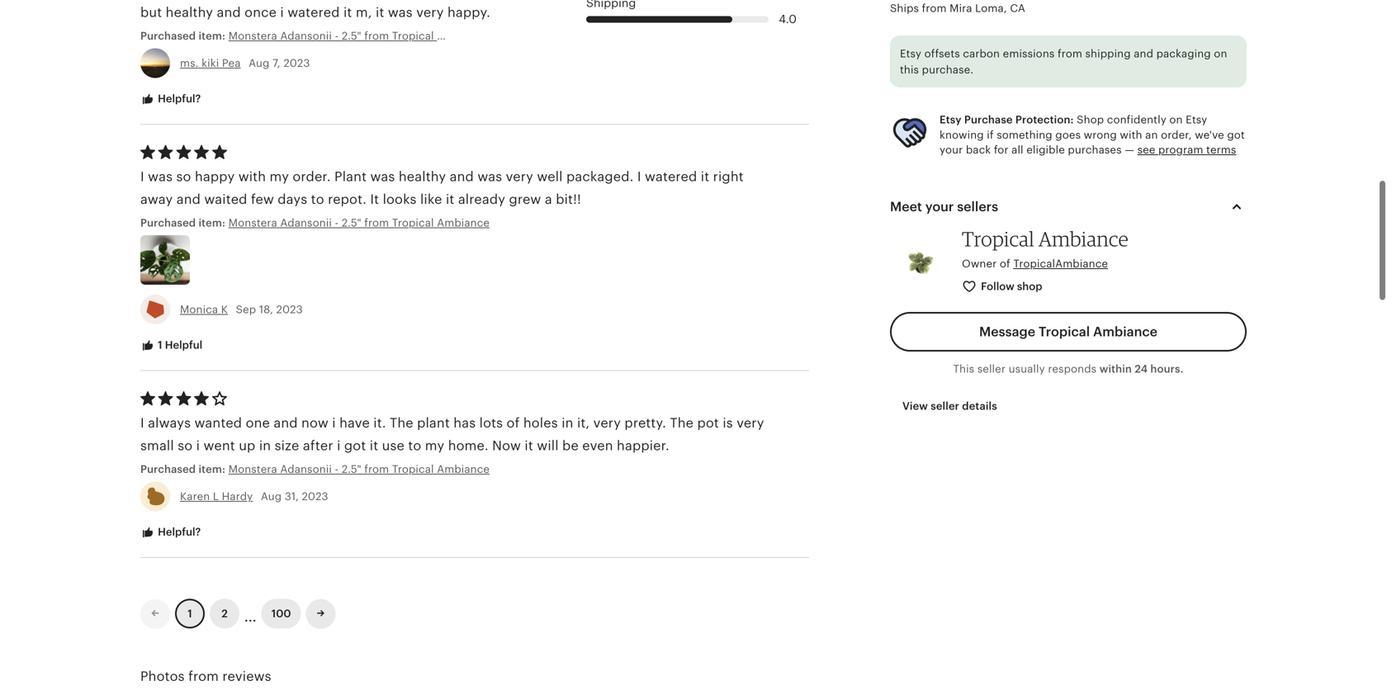 Task type: describe. For each thing, give the bounding box(es) containing it.
all
[[1012, 144, 1024, 156]]

ambiance for monstera adansonii - 2.5" from  tropical ambiance link corresponding to it.
[[437, 463, 490, 476]]

mira
[[950, 2, 972, 14]]

shipping
[[1085, 47, 1131, 60]]

we've
[[1195, 129, 1224, 141]]

2
[[221, 608, 228, 620]]

hours.
[[1151, 363, 1184, 375]]

knowing
[[940, 129, 984, 141]]

monstera for one
[[228, 463, 277, 476]]

helpful? for karen l hardy aug 31, 2023
[[155, 526, 201, 539]]

1 2.5" from the top
[[342, 30, 361, 42]]

k
[[221, 304, 228, 316]]

with inside shop confidently on etsy knowing if something goes wrong with an order, we've got your back for all eligible purchases —
[[1120, 129, 1142, 141]]

within
[[1100, 363, 1132, 375]]

it right like
[[446, 192, 454, 207]]

3 was from the left
[[478, 169, 502, 184]]

it
[[370, 192, 379, 207]]

already
[[458, 192, 505, 207]]

watered
[[645, 169, 697, 184]]

helpful
[[165, 339, 202, 352]]

my inside i always wanted one and now i have it. the plant has lots of holes in it, very pretty.  the pot is very small so i went up  in size after i got it use to my home. now it will be even happier.
[[425, 438, 444, 453]]

sep
[[236, 304, 256, 316]]

1 purchased item: monstera adansonii - 2.5" from  tropical ambiance from the top
[[140, 30, 490, 42]]

message tropical ambiance
[[979, 324, 1158, 339]]

100
[[271, 608, 291, 620]]

see program terms
[[1137, 144, 1236, 156]]

be
[[562, 438, 579, 453]]

ms. kiki pea link
[[180, 57, 241, 69]]

2023 for 31,
[[302, 491, 328, 503]]

went
[[204, 438, 235, 453]]

your inside meet your sellers dropdown button
[[925, 200, 954, 214]]

item: for so
[[199, 217, 225, 229]]

tropical ambiance image
[[890, 231, 952, 293]]

so inside the i was so happy with my order. plant was healthy and was very well packaged. i watered it right away and waited few days to repot.  it looks like it already grew a bit!!
[[176, 169, 191, 184]]

photos from reviews
[[140, 669, 271, 684]]

owner
[[962, 258, 997, 270]]

i for the
[[140, 416, 144, 431]]

1 horizontal spatial very
[[593, 416, 621, 431]]

an
[[1145, 129, 1158, 141]]

eligible
[[1027, 144, 1065, 156]]

karen l hardy aug 31, 2023
[[180, 491, 328, 503]]

1 adansonii from the top
[[280, 30, 332, 42]]

even
[[582, 438, 613, 453]]

from inside etsy offsets carbon emissions from shipping and packaging on this purchase.
[[1058, 47, 1082, 60]]

ships from mira loma, ca
[[890, 2, 1025, 14]]

purchased for was
[[140, 217, 196, 229]]

has
[[454, 416, 476, 431]]

2 the from the left
[[670, 416, 694, 431]]

helpful? for ms. kiki pea aug 7, 2023
[[155, 93, 201, 105]]

2023 for 7,
[[283, 57, 310, 69]]

repot.
[[328, 192, 367, 207]]

monstera for happy
[[228, 217, 277, 229]]

shop confidently on etsy knowing if something goes wrong with an order, we've got your back for all eligible purchases —
[[940, 114, 1245, 156]]

1 helpful button
[[128, 330, 215, 361]]

this seller usually responds within 24 hours.
[[953, 363, 1184, 375]]

terms
[[1206, 144, 1236, 156]]

up
[[239, 438, 256, 453]]

2 horizontal spatial i
[[337, 438, 341, 453]]

1 purchased from the top
[[140, 30, 196, 42]]

if
[[987, 129, 994, 141]]

few
[[251, 192, 274, 207]]

got inside i always wanted one and now i have it. the plant has lots of holes in it, very pretty.  the pot is very small so i went up  in size after i got it use to my home. now it will be even happier.
[[344, 438, 366, 453]]

i was so happy with my order. plant was healthy and was very well packaged. i watered it right away and waited few days to repot.  it looks like it already grew a bit!!
[[140, 169, 744, 207]]

it.
[[373, 416, 386, 431]]

this
[[953, 363, 974, 375]]

order,
[[1161, 129, 1192, 141]]

pea
[[222, 57, 241, 69]]

to inside the i was so happy with my order. plant was healthy and was very well packaged. i watered it right away and waited few days to repot.  it looks like it already grew a bit!!
[[311, 192, 324, 207]]

1 monstera adansonii - 2.5" from  tropical ambiance link from the top
[[228, 29, 490, 44]]

photos
[[140, 669, 185, 684]]

etsy offsets carbon emissions from shipping and packaging on this purchase.
[[900, 47, 1227, 76]]

31,
[[285, 491, 299, 503]]

1 horizontal spatial i
[[332, 416, 336, 431]]

ms. kiki pea aug 7, 2023
[[180, 57, 310, 69]]

meet
[[890, 200, 922, 214]]

18,
[[259, 304, 273, 316]]

100 link
[[262, 599, 301, 629]]

follow
[[981, 280, 1015, 293]]

purchased item: monstera adansonii - 2.5" from  tropical ambiance for i
[[140, 463, 490, 476]]

is
[[723, 416, 733, 431]]

helpful? button for karen l hardy
[[128, 517, 213, 548]]

tropicalambiance link
[[1013, 258, 1108, 270]]

reviews
[[222, 669, 271, 684]]

see program terms link
[[1137, 144, 1236, 156]]

now
[[301, 416, 329, 431]]

well
[[537, 169, 563, 184]]

adansonii for my
[[280, 217, 332, 229]]

holes
[[523, 416, 558, 431]]

see
[[1137, 144, 1155, 156]]

meet your sellers button
[[875, 187, 1262, 227]]

- for have
[[335, 463, 339, 476]]

offsets
[[924, 47, 960, 60]]

and up already
[[450, 169, 474, 184]]

my inside the i was so happy with my order. plant was healthy and was very well packaged. i watered it right away and waited few days to repot.  it looks like it already grew a bit!!
[[270, 169, 289, 184]]

ambiance inside tropical ambiance owner of tropicalambiance
[[1039, 227, 1129, 251]]

purchased for always
[[140, 463, 196, 476]]

program
[[1158, 144, 1203, 156]]

on inside shop confidently on etsy knowing if something goes wrong with an order, we've got your back for all eligible purchases —
[[1170, 114, 1183, 126]]

tropical inside button
[[1039, 324, 1090, 339]]

tropical inside tropical ambiance owner of tropicalambiance
[[962, 227, 1034, 251]]

lots
[[479, 416, 503, 431]]

follow shop
[[981, 280, 1042, 293]]

purchases
[[1068, 144, 1122, 156]]

seller for view
[[931, 400, 959, 413]]

1 item: from the top
[[199, 30, 225, 42]]

on inside etsy offsets carbon emissions from shipping and packaging on this purchase.
[[1214, 47, 1227, 60]]

healthy
[[399, 169, 446, 184]]

etsy for etsy offsets carbon emissions from shipping and packaging on this purchase.
[[900, 47, 922, 60]]

always
[[148, 416, 191, 431]]

looks
[[383, 192, 417, 207]]

message
[[979, 324, 1035, 339]]

very inside the i was so happy with my order. plant was healthy and was very well packaged. i watered it right away and waited few days to repot.  it looks like it already grew a bit!!
[[506, 169, 533, 184]]

karen l hardy link
[[180, 491, 253, 503]]

goes
[[1055, 129, 1081, 141]]

ca
[[1010, 2, 1025, 14]]

packaging
[[1156, 47, 1211, 60]]



Task type: locate. For each thing, give the bounding box(es) containing it.
i
[[332, 416, 336, 431], [196, 438, 200, 453], [337, 438, 341, 453]]

24
[[1135, 363, 1148, 375]]

0 vertical spatial on
[[1214, 47, 1227, 60]]

etsy up we've
[[1186, 114, 1207, 126]]

got up terms
[[1227, 129, 1245, 141]]

1 vertical spatial to
[[408, 438, 421, 453]]

2 link
[[210, 599, 239, 629]]

i up the away
[[140, 169, 144, 184]]

monica
[[180, 304, 218, 316]]

got inside shop confidently on etsy knowing if something goes wrong with an order, we've got your back for all eligible purchases —
[[1227, 129, 1245, 141]]

purchase.
[[922, 64, 974, 76]]

my down "plant"
[[425, 438, 444, 453]]

0 vertical spatial my
[[270, 169, 289, 184]]

happier.
[[617, 438, 670, 453]]

0 vertical spatial 2023
[[283, 57, 310, 69]]

helpful? button down "karen" on the bottom
[[128, 517, 213, 548]]

adansonii
[[280, 30, 332, 42], [280, 217, 332, 229], [280, 463, 332, 476]]

something
[[997, 129, 1053, 141]]

bit!!
[[556, 192, 581, 207]]

seller right this
[[977, 363, 1006, 375]]

purchased down the away
[[140, 217, 196, 229]]

l
[[213, 491, 219, 503]]

usually
[[1009, 363, 1045, 375]]

7,
[[272, 57, 281, 69]]

purchased up 'ms.' at the left top
[[140, 30, 196, 42]]

0 horizontal spatial seller
[[931, 400, 959, 413]]

purchased item: monstera adansonii - 2.5" from  tropical ambiance up 7, in the left top of the page
[[140, 30, 490, 42]]

ambiance for monstera adansonii - 2.5" from  tropical ambiance link for was
[[437, 217, 490, 229]]

1 vertical spatial purchased item: monstera adansonii - 2.5" from  tropical ambiance
[[140, 217, 490, 229]]

wanted
[[194, 416, 242, 431]]

2 vertical spatial monstera
[[228, 463, 277, 476]]

was up the away
[[148, 169, 173, 184]]

1 vertical spatial purchased
[[140, 217, 196, 229]]

etsy up knowing
[[940, 114, 962, 126]]

0 vertical spatial item:
[[199, 30, 225, 42]]

was up the "it" at the top
[[370, 169, 395, 184]]

2 vertical spatial 2.5"
[[342, 463, 361, 476]]

3 2.5" from the top
[[342, 463, 361, 476]]

away
[[140, 192, 173, 207]]

i inside i always wanted one and now i have it. the plant has lots of holes in it, very pretty.  the pot is very small so i went up  in size after i got it use to my home. now it will be even happier.
[[140, 416, 144, 431]]

2 helpful? from the top
[[155, 526, 201, 539]]

etsy inside shop confidently on etsy knowing if something goes wrong with an order, we've got your back for all eligible purchases —
[[1186, 114, 1207, 126]]

0 horizontal spatial 1
[[158, 339, 162, 352]]

0 horizontal spatial to
[[311, 192, 324, 207]]

i right now
[[332, 416, 336, 431]]

like
[[420, 192, 442, 207]]

1 vertical spatial item:
[[199, 217, 225, 229]]

2.5" for plant
[[342, 217, 361, 229]]

0 vertical spatial adansonii
[[280, 30, 332, 42]]

3 - from the top
[[335, 463, 339, 476]]

item: up ms. kiki pea link
[[199, 30, 225, 42]]

1 monstera from the top
[[228, 30, 277, 42]]

2 2.5" from the top
[[342, 217, 361, 229]]

0 vertical spatial purchased item: monstera adansonii - 2.5" from  tropical ambiance
[[140, 30, 490, 42]]

monstera up ms. kiki pea aug 7, 2023
[[228, 30, 277, 42]]

shop
[[1077, 114, 1104, 126]]

of inside tropical ambiance owner of tropicalambiance
[[1000, 258, 1010, 270]]

1 vertical spatial helpful?
[[155, 526, 201, 539]]

this
[[900, 64, 919, 76]]

meet your sellers
[[890, 200, 998, 214]]

with inside the i was so happy with my order. plant was healthy and was very well packaged. i watered it right away and waited few days to repot.  it looks like it already grew a bit!!
[[238, 169, 266, 184]]

adansonii for now
[[280, 463, 332, 476]]

ships
[[890, 2, 919, 14]]

item: down went
[[199, 463, 225, 476]]

2 vertical spatial purchased
[[140, 463, 196, 476]]

0 vertical spatial got
[[1227, 129, 1245, 141]]

1 vertical spatial 1
[[188, 608, 192, 620]]

protection:
[[1016, 114, 1074, 126]]

adansonii up 7, in the left top of the page
[[280, 30, 332, 42]]

and inside i always wanted one and now i have it. the plant has lots of holes in it, very pretty.  the pot is very small so i went up  in size after i got it use to my home. now it will be even happier.
[[274, 416, 298, 431]]

shop
[[1017, 280, 1042, 293]]

2 horizontal spatial was
[[478, 169, 502, 184]]

back
[[966, 144, 991, 156]]

2 - from the top
[[335, 217, 339, 229]]

seller inside view seller details link
[[931, 400, 959, 413]]

1 the from the left
[[390, 416, 413, 431]]

very right it,
[[593, 416, 621, 431]]

1 horizontal spatial got
[[1227, 129, 1245, 141]]

1 inside 1 helpful button
[[158, 339, 162, 352]]

to down order.
[[311, 192, 324, 207]]

1 horizontal spatial on
[[1214, 47, 1227, 60]]

to right use
[[408, 438, 421, 453]]

1 vertical spatial seller
[[931, 400, 959, 413]]

1 horizontal spatial seller
[[977, 363, 1006, 375]]

purchased item: monstera adansonii - 2.5" from  tropical ambiance down days
[[140, 217, 490, 229]]

from
[[922, 2, 947, 14], [364, 30, 389, 42], [1058, 47, 1082, 60], [364, 217, 389, 229], [364, 463, 389, 476], [188, 669, 219, 684]]

will
[[537, 438, 559, 453]]

…
[[244, 602, 257, 626]]

1 vertical spatial monstera adansonii - 2.5" from  tropical ambiance link
[[228, 216, 563, 231]]

waited
[[204, 192, 247, 207]]

monica k sep 18, 2023
[[180, 304, 303, 316]]

1 horizontal spatial to
[[408, 438, 421, 453]]

1
[[158, 339, 162, 352], [188, 608, 192, 620]]

details
[[962, 400, 997, 413]]

it left right
[[701, 169, 709, 184]]

emissions
[[1003, 47, 1055, 60]]

and inside etsy offsets carbon emissions from shipping and packaging on this purchase.
[[1134, 47, 1153, 60]]

2 vertical spatial 2023
[[302, 491, 328, 503]]

very right the is on the right bottom of page
[[737, 416, 764, 431]]

plant
[[334, 169, 367, 184]]

order.
[[293, 169, 331, 184]]

and right shipping
[[1134, 47, 1153, 60]]

1 vertical spatial in
[[259, 438, 271, 453]]

right
[[713, 169, 744, 184]]

etsy up this on the right top
[[900, 47, 922, 60]]

wrong
[[1084, 129, 1117, 141]]

of up follow shop button
[[1000, 258, 1010, 270]]

3 purchased from the top
[[140, 463, 196, 476]]

grew
[[509, 192, 541, 207]]

tropical ambiance owner of tropicalambiance
[[962, 227, 1129, 270]]

1 vertical spatial -
[[335, 217, 339, 229]]

1 vertical spatial of
[[507, 416, 520, 431]]

of right lots
[[507, 416, 520, 431]]

- for plant
[[335, 217, 339, 229]]

adansonii down days
[[280, 217, 332, 229]]

monstera down up
[[228, 463, 277, 476]]

0 horizontal spatial was
[[148, 169, 173, 184]]

sellers
[[957, 200, 998, 214]]

plant
[[417, 416, 450, 431]]

2.5" for have
[[342, 463, 361, 476]]

with
[[1120, 129, 1142, 141], [238, 169, 266, 184]]

pot
[[697, 416, 719, 431]]

and right the away
[[176, 192, 201, 207]]

helpful? button for ms. kiki pea
[[128, 84, 213, 115]]

1 vertical spatial 2023
[[276, 304, 303, 316]]

was up already
[[478, 169, 502, 184]]

i left went
[[196, 438, 200, 453]]

0 vertical spatial helpful?
[[155, 93, 201, 105]]

got down have
[[344, 438, 366, 453]]

2 item: from the top
[[199, 217, 225, 229]]

1 was from the left
[[148, 169, 173, 184]]

0 horizontal spatial of
[[507, 416, 520, 431]]

1 vertical spatial aug
[[261, 491, 282, 503]]

it left use
[[370, 438, 378, 453]]

i for away
[[140, 169, 144, 184]]

kiki
[[202, 57, 219, 69]]

on
[[1214, 47, 1227, 60], [1170, 114, 1183, 126]]

1 vertical spatial got
[[344, 438, 366, 453]]

2 monstera from the top
[[228, 217, 277, 229]]

2 vertical spatial item:
[[199, 463, 225, 476]]

2023 right 7, in the left top of the page
[[283, 57, 310, 69]]

etsy for etsy purchase protection:
[[940, 114, 962, 126]]

0 vertical spatial to
[[311, 192, 324, 207]]

days
[[278, 192, 307, 207]]

view seller details
[[902, 400, 997, 413]]

1 helpful? button from the top
[[128, 84, 213, 115]]

ambiance for third monstera adansonii - 2.5" from  tropical ambiance link from the bottom of the page
[[437, 30, 490, 42]]

0 vertical spatial 1
[[158, 339, 162, 352]]

1 horizontal spatial the
[[670, 416, 694, 431]]

i left watered
[[637, 169, 641, 184]]

1 - from the top
[[335, 30, 339, 42]]

in left it,
[[562, 416, 573, 431]]

0 horizontal spatial my
[[270, 169, 289, 184]]

-
[[335, 30, 339, 42], [335, 217, 339, 229], [335, 463, 339, 476]]

0 horizontal spatial with
[[238, 169, 266, 184]]

1 for 1
[[188, 608, 192, 620]]

karen
[[180, 491, 210, 503]]

0 vertical spatial with
[[1120, 129, 1142, 141]]

item: for wanted
[[199, 463, 225, 476]]

on right packaging
[[1214, 47, 1227, 60]]

0 horizontal spatial in
[[259, 438, 271, 453]]

tropical for monstera adansonii - 2.5" from  tropical ambiance link for was
[[392, 217, 434, 229]]

1 left 'helpful'
[[158, 339, 162, 352]]

after
[[303, 438, 333, 453]]

your right meet
[[925, 200, 954, 214]]

i right after
[[337, 438, 341, 453]]

2 vertical spatial -
[[335, 463, 339, 476]]

0 vertical spatial of
[[1000, 258, 1010, 270]]

monstera adansonii - 2.5" from  tropical ambiance link for it.
[[228, 462, 563, 477]]

1 horizontal spatial my
[[425, 438, 444, 453]]

1 vertical spatial monstera
[[228, 217, 277, 229]]

2 vertical spatial adansonii
[[280, 463, 332, 476]]

aug left 7, in the left top of the page
[[249, 57, 270, 69]]

0 vertical spatial monstera
[[228, 30, 277, 42]]

use
[[382, 438, 405, 453]]

one
[[246, 416, 270, 431]]

tropical for third monstera adansonii - 2.5" from  tropical ambiance link from the bottom of the page
[[392, 30, 434, 42]]

confidently
[[1107, 114, 1167, 126]]

0 horizontal spatial got
[[344, 438, 366, 453]]

to inside i always wanted one and now i have it. the plant has lots of holes in it, very pretty.  the pot is very small so i went up  in size after i got it use to my home. now it will be even happier.
[[408, 438, 421, 453]]

helpful? down 'ms.' at the left top
[[155, 93, 201, 105]]

0 horizontal spatial i
[[196, 438, 200, 453]]

a
[[545, 192, 552, 207]]

0 vertical spatial helpful? button
[[128, 84, 213, 115]]

in right up
[[259, 438, 271, 453]]

so inside i always wanted one and now i have it. the plant has lots of holes in it, very pretty.  the pot is very small so i went up  in size after i got it use to my home. now it will be even happier.
[[178, 438, 193, 453]]

3 monstera adansonii - 2.5" from  tropical ambiance link from the top
[[228, 462, 563, 477]]

1 horizontal spatial etsy
[[940, 114, 962, 126]]

purchased item: monstera adansonii - 2.5" from  tropical ambiance
[[140, 30, 490, 42], [140, 217, 490, 229], [140, 463, 490, 476]]

view seller details link
[[890, 391, 1010, 421]]

and up size on the left of the page
[[274, 416, 298, 431]]

1 inside 1 link
[[188, 608, 192, 620]]

with up —
[[1120, 129, 1142, 141]]

tropicalambiance
[[1013, 258, 1108, 270]]

2 vertical spatial purchased item: monstera adansonii - 2.5" from  tropical ambiance
[[140, 463, 490, 476]]

it,
[[577, 416, 590, 431]]

monstera adansonii - 2.5" from  tropical ambiance link for was
[[228, 216, 563, 231]]

2 helpful? button from the top
[[128, 517, 213, 548]]

1 vertical spatial 2.5"
[[342, 217, 361, 229]]

2 purchased from the top
[[140, 217, 196, 229]]

1 link
[[175, 599, 205, 629]]

ambiance
[[437, 30, 490, 42], [437, 217, 490, 229], [1039, 227, 1129, 251], [1093, 324, 1158, 339], [437, 463, 490, 476]]

ambiance inside button
[[1093, 324, 1158, 339]]

0 vertical spatial 2.5"
[[342, 30, 361, 42]]

0 horizontal spatial etsy
[[900, 47, 922, 60]]

the
[[390, 416, 413, 431], [670, 416, 694, 431]]

0 vertical spatial -
[[335, 30, 339, 42]]

loma,
[[975, 2, 1007, 14]]

purchased down small
[[140, 463, 196, 476]]

aug for 7,
[[249, 57, 270, 69]]

for
[[994, 144, 1009, 156]]

1 vertical spatial helpful? button
[[128, 517, 213, 548]]

on up order,
[[1170, 114, 1183, 126]]

1 for 1 helpful
[[158, 339, 162, 352]]

etsy
[[900, 47, 922, 60], [940, 114, 962, 126], [1186, 114, 1207, 126]]

1 helpful
[[155, 339, 202, 352]]

small
[[140, 438, 174, 453]]

hardy
[[222, 491, 253, 503]]

1 vertical spatial with
[[238, 169, 266, 184]]

seller right the view
[[931, 400, 959, 413]]

2 monstera adansonii - 2.5" from  tropical ambiance link from the top
[[228, 216, 563, 231]]

0 vertical spatial seller
[[977, 363, 1006, 375]]

3 purchased item: monstera adansonii - 2.5" from  tropical ambiance from the top
[[140, 463, 490, 476]]

2 horizontal spatial etsy
[[1186, 114, 1207, 126]]

0 vertical spatial your
[[940, 144, 963, 156]]

adansonii down after
[[280, 463, 332, 476]]

1 horizontal spatial in
[[562, 416, 573, 431]]

your inside shop confidently on etsy knowing if something goes wrong with an order, we've got your back for all eligible purchases —
[[940, 144, 963, 156]]

my up days
[[270, 169, 289, 184]]

of inside i always wanted one and now i have it. the plant has lots of holes in it, very pretty.  the pot is very small so i went up  in size after i got it use to my home. now it will be even happier.
[[507, 416, 520, 431]]

and
[[1134, 47, 1153, 60], [450, 169, 474, 184], [176, 192, 201, 207], [274, 416, 298, 431]]

i up small
[[140, 416, 144, 431]]

2023 right the 31,
[[302, 491, 328, 503]]

purchased item: monstera adansonii - 2.5" from  tropical ambiance for order.
[[140, 217, 490, 229]]

0 vertical spatial in
[[562, 416, 573, 431]]

2023 right 18,
[[276, 304, 303, 316]]

seller for this
[[977, 363, 1006, 375]]

etsy inside etsy offsets carbon emissions from shipping and packaging on this purchase.
[[900, 47, 922, 60]]

with up few
[[238, 169, 266, 184]]

3 adansonii from the top
[[280, 463, 332, 476]]

0 vertical spatial so
[[176, 169, 191, 184]]

2 was from the left
[[370, 169, 395, 184]]

0 vertical spatial purchased
[[140, 30, 196, 42]]

1 horizontal spatial 1
[[188, 608, 192, 620]]

monstera down few
[[228, 217, 277, 229]]

1 left 2
[[188, 608, 192, 620]]

tropical for monstera adansonii - 2.5" from  tropical ambiance link corresponding to it.
[[392, 463, 434, 476]]

0 horizontal spatial very
[[506, 169, 533, 184]]

1 horizontal spatial of
[[1000, 258, 1010, 270]]

3 monstera from the top
[[228, 463, 277, 476]]

the left pot
[[670, 416, 694, 431]]

2 purchased item: monstera adansonii - 2.5" from  tropical ambiance from the top
[[140, 217, 490, 229]]

very
[[506, 169, 533, 184], [593, 416, 621, 431], [737, 416, 764, 431]]

it left will
[[525, 438, 533, 453]]

monstera
[[228, 30, 277, 42], [228, 217, 277, 229], [228, 463, 277, 476]]

helpful? button down 'ms.' at the left top
[[128, 84, 213, 115]]

carbon
[[963, 47, 1000, 60]]

aug for 31,
[[261, 491, 282, 503]]

3 item: from the top
[[199, 463, 225, 476]]

1 vertical spatial your
[[925, 200, 954, 214]]

1 horizontal spatial with
[[1120, 129, 1142, 141]]

the right it.
[[390, 416, 413, 431]]

0 horizontal spatial the
[[390, 416, 413, 431]]

2 horizontal spatial very
[[737, 416, 764, 431]]

purchase
[[964, 114, 1013, 126]]

home.
[[448, 438, 489, 453]]

helpful? down "karen" on the bottom
[[155, 526, 201, 539]]

very up grew
[[506, 169, 533, 184]]

0 horizontal spatial on
[[1170, 114, 1183, 126]]

2 vertical spatial monstera adansonii - 2.5" from  tropical ambiance link
[[228, 462, 563, 477]]

helpful?
[[155, 93, 201, 105], [155, 526, 201, 539]]

purchased
[[140, 30, 196, 42], [140, 217, 196, 229], [140, 463, 196, 476]]

4.0
[[779, 13, 797, 26]]

monica k link
[[180, 304, 228, 316]]

1 vertical spatial adansonii
[[280, 217, 332, 229]]

0 vertical spatial monstera adansonii - 2.5" from  tropical ambiance link
[[228, 29, 490, 44]]

item: down waited
[[199, 217, 225, 229]]

1 vertical spatial so
[[178, 438, 193, 453]]

1 horizontal spatial was
[[370, 169, 395, 184]]

so left happy on the top left
[[176, 169, 191, 184]]

0 vertical spatial aug
[[249, 57, 270, 69]]

2 adansonii from the top
[[280, 217, 332, 229]]

aug left the 31,
[[261, 491, 282, 503]]

so down always on the left bottom of page
[[178, 438, 193, 453]]

1 helpful? from the top
[[155, 93, 201, 105]]

1 vertical spatial my
[[425, 438, 444, 453]]

1 vertical spatial on
[[1170, 114, 1183, 126]]

your down knowing
[[940, 144, 963, 156]]

view details of this review photo by monica k image
[[140, 236, 190, 285]]

etsy purchase protection:
[[940, 114, 1074, 126]]

purchased item: monstera adansonii - 2.5" from  tropical ambiance down after
[[140, 463, 490, 476]]



Task type: vqa. For each thing, say whether or not it's contained in the screenshot.
with in i was so happy with my order. plant was healthy and was very well packaged. i watered it right away and waited few days to repot.  it looks like it already grew a bit!!
yes



